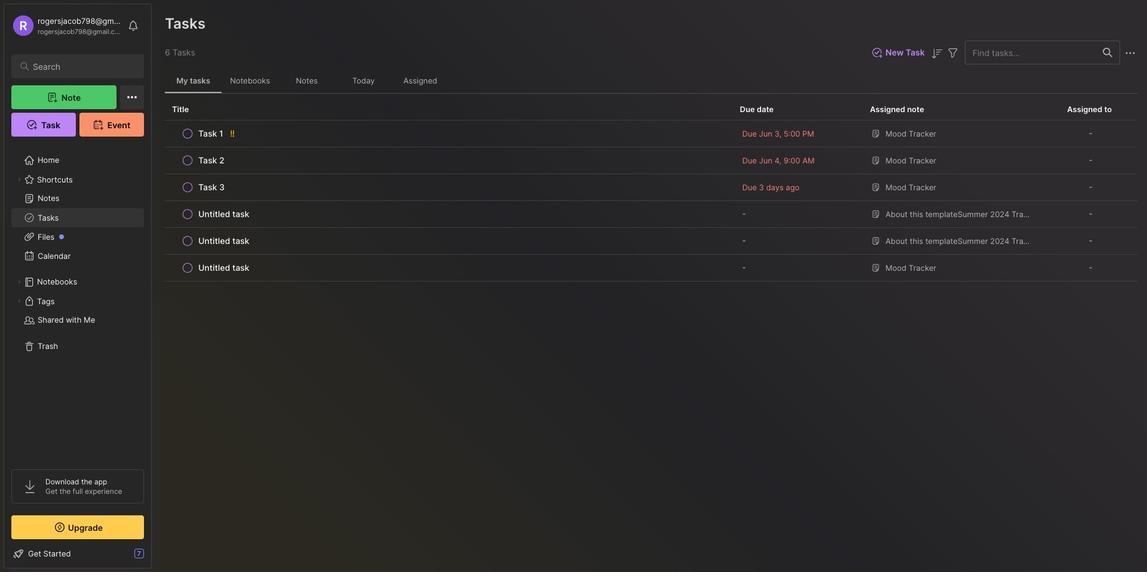 Task type: vqa. For each thing, say whether or not it's contained in the screenshot.
ADD A REMINDER ICON
no



Task type: describe. For each thing, give the bounding box(es) containing it.
untitled task 4 cell
[[198, 235, 249, 247]]

expand tags image
[[16, 298, 23, 305]]

none search field inside "main" element
[[33, 59, 133, 73]]

click to collapse image
[[151, 551, 160, 565]]

more actions and view options image
[[1123, 46, 1138, 60]]

Search text field
[[33, 61, 133, 72]]

main element
[[0, 0, 155, 573]]

expand notebooks image
[[16, 279, 23, 286]]

task 1 0 cell
[[198, 128, 223, 140]]

Help and Learning task checklist field
[[4, 545, 151, 564]]

untitled task 5 cell
[[198, 262, 249, 274]]

Account field
[[11, 14, 122, 38]]



Task type: locate. For each thing, give the bounding box(es) containing it.
task 2 1 cell
[[198, 155, 224, 167]]

filter tasks image
[[946, 46, 960, 60]]

untitled task 3 cell
[[198, 209, 249, 220]]

Filter tasks field
[[946, 45, 960, 60]]

row group
[[165, 121, 1138, 282]]

None search field
[[33, 59, 133, 73]]

row
[[165, 121, 1138, 148], [172, 125, 726, 142], [165, 148, 1138, 174], [172, 152, 726, 169], [165, 174, 1138, 201], [172, 179, 726, 196], [165, 201, 1138, 228], [172, 206, 726, 223], [165, 228, 1138, 255], [172, 233, 726, 250], [165, 255, 1138, 282], [172, 260, 726, 277]]

tree
[[4, 144, 151, 459]]

tree inside "main" element
[[4, 144, 151, 459]]

Find tasks… text field
[[965, 43, 1096, 62]]

More actions and view options field
[[1120, 45, 1138, 60]]

Sort tasks by… field
[[930, 45, 944, 61]]

task 3 2 cell
[[198, 182, 225, 194]]



